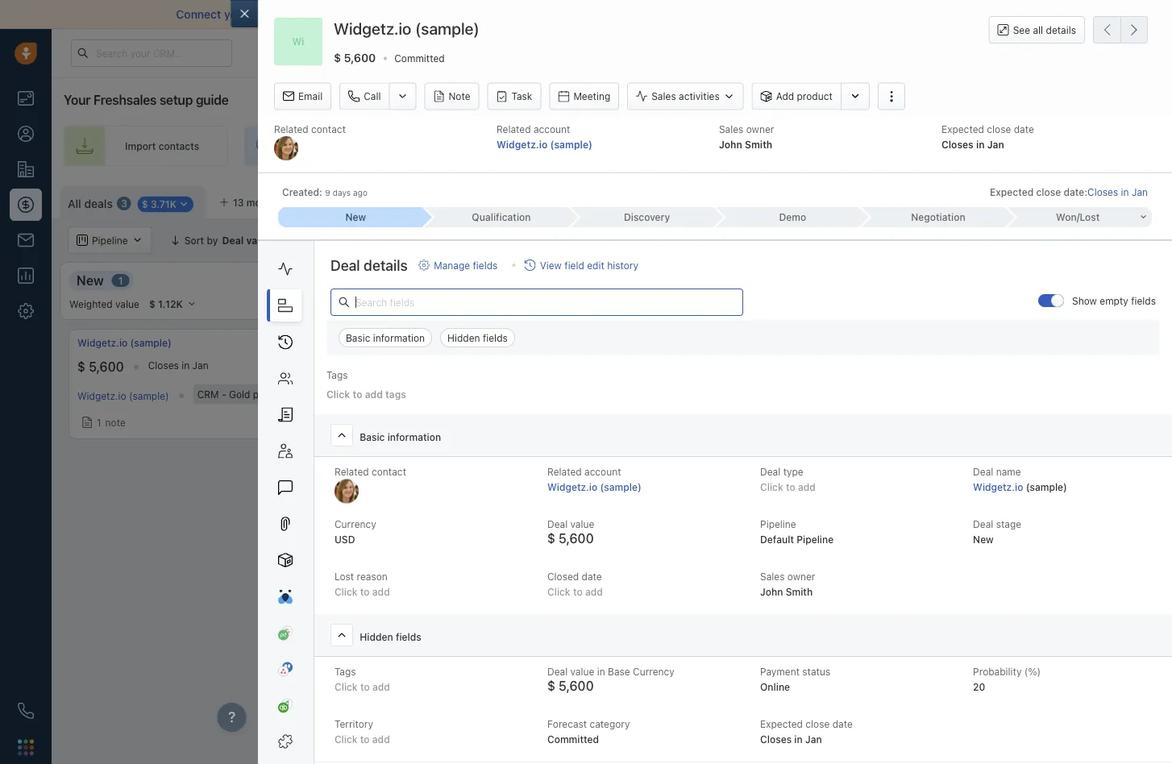 Task type: locate. For each thing, give the bounding box(es) containing it.
category
[[590, 719, 630, 730]]

0 horizontal spatial 1 note
[[97, 417, 126, 428]]

import deals
[[992, 194, 1050, 206]]

inc
[[368, 337, 382, 349], [368, 389, 381, 400]]

1 vertical spatial value
[[571, 667, 595, 678]]

0 vertical spatial acme
[[340, 337, 366, 349]]

widgetz.io (sample) dialog
[[231, 0, 1173, 764]]

2 vertical spatial new
[[973, 534, 994, 545]]

click down "closed"
[[548, 587, 571, 598]]

lost inside lost reason click to add
[[335, 572, 354, 583]]

committed down forecast
[[548, 734, 599, 745]]

information
[[373, 332, 425, 344], [388, 432, 441, 443]]

sales left the activities
[[652, 91, 676, 102]]

connect
[[176, 8, 221, 21]]

your for team
[[543, 140, 563, 152]]

currency up usd
[[335, 519, 376, 530]]

acme down $ 100
[[340, 389, 365, 400]]

0 vertical spatial details
[[1046, 24, 1077, 35]]

widgetz.io link
[[973, 482, 1024, 493]]

smith
[[745, 139, 773, 150], [786, 587, 813, 598]]

1 vertical spatial widgetz.io (sample)
[[77, 337, 172, 349]]

add down reason
[[372, 587, 390, 598]]

account for deal type click to add
[[585, 467, 621, 478]]

2 horizontal spatial expected
[[990, 187, 1034, 198]]

1 vertical spatial import
[[992, 194, 1022, 206]]

1 note for 5,600
[[97, 417, 126, 428]]

forecast
[[548, 719, 587, 730]]

contact for deal
[[372, 467, 406, 478]]

deal up "closed"
[[548, 519, 568, 530]]

and
[[426, 8, 446, 21], [993, 235, 1010, 246]]

1 vertical spatial related contact
[[335, 467, 406, 478]]

acme inc (sample) link down 100
[[340, 389, 424, 400]]

0 horizontal spatial contact
[[311, 124, 346, 135]]

pipeline right default
[[797, 534, 834, 545]]

pipeline up default
[[760, 519, 796, 530]]

0 vertical spatial expected
[[942, 124, 985, 135]]

smith down default
[[786, 587, 813, 598]]

inc up 100
[[368, 337, 382, 349]]

discovery inside widgetz.io (sample) 'dialog'
[[624, 212, 670, 223]]

1 vertical spatial contact
[[372, 467, 406, 478]]

sales down default
[[760, 572, 785, 583]]

0 horizontal spatial deals
[[84, 197, 113, 210]]

click down the tags
[[335, 682, 358, 693]]

committed down connect your mailbox to improve deliverability and enable 2-way sync of email conversations.
[[394, 53, 445, 64]]

1 vertical spatial pipeline
[[797, 534, 834, 545]]

invite your team link
[[453, 126, 635, 166]]

2 acme inc (sample) from the top
[[340, 389, 424, 400]]

to inside the "tags click to add tags"
[[353, 389, 362, 400]]

1 horizontal spatial contact
[[372, 467, 406, 478]]

0 horizontal spatial committed
[[394, 53, 445, 64]]

0 horizontal spatial expected close date closes in jan
[[760, 719, 853, 745]]

1 value from the top
[[571, 519, 595, 530]]

sales activities button
[[628, 83, 752, 110], [628, 83, 744, 110]]

new up applied
[[346, 212, 366, 223]]

add down type
[[798, 482, 816, 493]]

widgetz.io (sample) link down "task"
[[497, 139, 593, 150]]

john down default
[[760, 587, 783, 598]]

1 vertical spatial expected close date closes in jan
[[760, 719, 853, 745]]

your right leads
[[782, 140, 803, 152]]

click down "territory"
[[335, 734, 358, 745]]

add inside the "tags click to add tags"
[[365, 389, 383, 400]]

import contacts link
[[64, 126, 228, 166]]

deal inside deal stage new
[[973, 519, 994, 530]]

information down the "tags click to add tags"
[[388, 432, 441, 443]]

0 vertical spatial basic
[[346, 332, 370, 344]]

related account widgetz.io (sample) down "task"
[[497, 124, 593, 150]]

related up deal value $ 5,600
[[548, 467, 582, 478]]

date inside closed date click to add
[[582, 572, 602, 583]]

2 value from the top
[[571, 667, 595, 678]]

smith right route
[[745, 139, 773, 150]]

1 vertical spatial all
[[416, 235, 428, 246]]

contact up currency usd
[[372, 467, 406, 478]]

jan down "payment status online"
[[806, 734, 822, 745]]

0 horizontal spatial note
[[105, 417, 126, 428]]

deals for import
[[1025, 194, 1050, 206]]

1 horizontal spatial team
[[806, 140, 829, 152]]

0 vertical spatial all
[[68, 197, 81, 210]]

2 acme inc (sample) link from the top
[[340, 389, 424, 400]]

to inside closed date click to add
[[573, 587, 583, 598]]

deal inside deal value in base currency $ 5,600
[[548, 667, 568, 678]]

jan right create
[[988, 139, 1005, 150]]

value inside deal value $ 5,600
[[571, 519, 595, 530]]

1 vertical spatial smith
[[786, 587, 813, 598]]

jan
[[988, 139, 1005, 150], [1132, 187, 1148, 198], [192, 360, 209, 371], [806, 734, 822, 745]]

online
[[760, 682, 790, 693]]

owner
[[747, 124, 774, 135], [788, 572, 816, 583]]

information up closes in nov
[[373, 332, 425, 344]]

1 horizontal spatial close
[[987, 124, 1011, 135]]

sequence
[[996, 140, 1041, 152]]

$ 5,600 left closes in jan
[[77, 359, 124, 375]]

1 horizontal spatial hidden fields
[[448, 332, 508, 344]]

add inside widgetz.io (sample) 'dialog'
[[776, 91, 794, 102]]

deals
[[1025, 194, 1050, 206], [84, 197, 113, 210]]

20
[[973, 682, 986, 693]]

to down reason
[[360, 587, 370, 598]]

2 vertical spatial expected
[[760, 719, 803, 730]]

deal for deal type click to add
[[760, 467, 781, 478]]

0 vertical spatial basic information
[[346, 332, 425, 344]]

currency usd
[[335, 519, 376, 545]]

import for import deals
[[992, 194, 1022, 206]]

account up deal value $ 5,600
[[585, 467, 621, 478]]

related account widgetz.io (sample) up deal value $ 5,600
[[548, 467, 642, 493]]

acme inc (sample)
[[340, 337, 426, 349], [340, 389, 424, 400]]

0 horizontal spatial hidden
[[360, 632, 393, 643]]

Search field
[[1085, 227, 1166, 254]]

crm - gold plan monthly (sample)
[[197, 389, 355, 400]]

container_wx8msf4aqz5i3rn1 image right invite your team
[[593, 140, 606, 152]]

deal
[[1137, 194, 1156, 206], [430, 235, 450, 246], [715, 348, 735, 359], [964, 348, 984, 359]]

all for deal
[[416, 235, 428, 246]]

widgetz.io (sample) link up closes in jan
[[77, 336, 172, 350]]

click inside tags click to add
[[335, 682, 358, 693]]

0 horizontal spatial smith
[[745, 139, 773, 150]]

details inside button
[[1046, 24, 1077, 35]]

expected up create
[[942, 124, 985, 135]]

1 vertical spatial account
[[585, 467, 621, 478]]

qualification up owners
[[472, 212, 531, 223]]

0 horizontal spatial import
[[125, 140, 156, 152]]

value
[[571, 519, 595, 530], [571, 667, 595, 678]]

leads
[[743, 140, 768, 152]]

basic information
[[346, 332, 425, 344], [360, 432, 441, 443]]

1 horizontal spatial committed
[[548, 734, 599, 745]]

0 vertical spatial date
[[1014, 124, 1034, 135]]

team down product
[[806, 140, 829, 152]]

new down all deals link
[[77, 273, 104, 288]]

0 vertical spatial john
[[719, 139, 743, 150]]

related contact down email
[[274, 124, 346, 135]]

acme up $ 100
[[340, 337, 366, 349]]

1 horizontal spatial currency
[[633, 667, 675, 678]]

0
[[673, 275, 680, 286]]

click inside deal type click to add
[[760, 482, 784, 493]]

your for mailbox
[[224, 8, 248, 21]]

2 inc from the top
[[368, 389, 381, 400]]

more...
[[247, 197, 280, 208]]

$ 5,600 up call button
[[334, 51, 376, 64]]

0 vertical spatial account
[[534, 124, 571, 135]]

click down reason
[[335, 587, 358, 598]]

0 vertical spatial qualification
[[472, 212, 531, 223]]

sales up route
[[719, 124, 744, 135]]

1 horizontal spatial your
[[543, 140, 563, 152]]

deal inside deal value $ 5,600
[[548, 519, 568, 530]]

deal up widgetz.io link
[[973, 467, 994, 478]]

0 horizontal spatial lost
[[335, 572, 354, 583]]

5,600 inside deal value in base currency $ 5,600
[[559, 678, 594, 694]]

1 vertical spatial acme
[[340, 389, 365, 400]]

deal for deal stage new
[[973, 519, 994, 530]]

0 vertical spatial $ 5,600
[[334, 51, 376, 64]]

1 vertical spatial basic
[[360, 432, 385, 443]]

acme inc (sample) link up 100
[[340, 336, 426, 350]]

-
[[222, 389, 226, 400]]

to inside deal type click to add
[[786, 482, 796, 493]]

deal stage new
[[973, 519, 1022, 545]]

0 horizontal spatial tags
[[327, 370, 348, 381]]

1 vertical spatial information
[[388, 432, 441, 443]]

related contact up currency usd
[[335, 467, 406, 478]]

deal inside the deal name widgetz.io (sample)
[[973, 467, 994, 478]]

currency
[[335, 519, 376, 530], [633, 667, 675, 678]]

2 vertical spatial widgetz.io (sample)
[[77, 390, 169, 402]]

0 vertical spatial expected close date closes in jan
[[942, 124, 1034, 150]]

value for base
[[571, 667, 595, 678]]

1 horizontal spatial new
[[346, 212, 366, 223]]

closes
[[942, 139, 974, 150], [1088, 187, 1119, 198], [148, 360, 179, 371], [397, 360, 428, 371], [760, 734, 792, 745]]

value inside deal value in base currency $ 5,600
[[571, 667, 595, 678]]

phone image
[[18, 703, 34, 719]]

click inside the "tags click to add tags"
[[327, 389, 350, 400]]

reason
[[357, 572, 388, 583]]

$ 5,600 inside widgetz.io (sample) 'dialog'
[[334, 51, 376, 64]]

0 horizontal spatial expected
[[760, 719, 803, 730]]

import up quotas and forecasting
[[992, 194, 1022, 206]]

click down type
[[760, 482, 784, 493]]

container_wx8msf4aqz5i3rn1 image inside 1 filter applied button
[[293, 235, 304, 246]]

deal left type
[[760, 467, 781, 478]]

1 horizontal spatial date
[[833, 719, 853, 730]]

details
[[1046, 24, 1077, 35], [364, 257, 408, 274]]

1 inc from the top
[[368, 337, 382, 349]]

to down $ 100
[[353, 389, 362, 400]]

details right all
[[1046, 24, 1077, 35]]

0 vertical spatial tags
[[327, 370, 348, 381]]

deal for deal value in base currency $ 5,600
[[548, 667, 568, 678]]

so
[[815, 8, 827, 21]]

1 vertical spatial sales owner john smith
[[760, 572, 816, 598]]

close up create sales sequence
[[987, 124, 1011, 135]]

filter
[[318, 235, 340, 246]]

click down $ 100
[[327, 389, 350, 400]]

13 more... button
[[211, 191, 288, 214]]

default
[[760, 534, 794, 545]]

create sales sequence link
[[874, 126, 1070, 166]]

contact down email
[[311, 124, 346, 135]]

1 horizontal spatial import
[[992, 194, 1022, 206]]

2 horizontal spatial new
[[973, 534, 994, 545]]

0 horizontal spatial all
[[68, 197, 81, 210]]

widgetz.io (sample) up call
[[334, 19, 480, 38]]

team down "meeting" button
[[566, 140, 589, 152]]

close left date:
[[1037, 187, 1061, 198]]

widgetz.io (sample) inside widgetz.io (sample) 'dialog'
[[334, 19, 480, 38]]

currency inside deal value in base currency $ 5,600
[[633, 667, 675, 678]]

have
[[883, 8, 908, 21]]

to right leads
[[770, 140, 780, 152]]

related up currency usd
[[335, 467, 369, 478]]

stage
[[997, 519, 1022, 530]]

hidden fields up nov
[[448, 332, 508, 344]]

view field edit history
[[540, 260, 639, 271]]

of
[[551, 8, 562, 21]]

product
[[797, 91, 833, 102]]

deals inside import deals "button"
[[1025, 194, 1050, 206]]

related account widgetz.io (sample) for deal type
[[548, 467, 642, 493]]

discovery down history
[[598, 273, 659, 288]]

13 more...
[[233, 197, 280, 208]]

usd
[[335, 534, 355, 545]]

acme inc (sample) down 100
[[340, 389, 424, 400]]

add inside closed date click to add
[[585, 587, 603, 598]]

related account widgetz.io (sample) for sales owner
[[497, 124, 593, 150]]

to down "closed"
[[573, 587, 583, 598]]

hidden up tags click to add
[[360, 632, 393, 643]]

0 vertical spatial contact
[[311, 124, 346, 135]]

in
[[977, 139, 985, 150], [1121, 187, 1129, 198], [182, 360, 190, 371], [431, 360, 439, 371], [597, 667, 605, 678], [795, 734, 803, 745]]

expected
[[942, 124, 985, 135], [990, 187, 1034, 198], [760, 719, 803, 730]]

0 vertical spatial lost
[[1080, 212, 1100, 223]]

0 horizontal spatial add deal
[[694, 348, 735, 359]]

discovery up history
[[624, 212, 670, 223]]

and left enable
[[426, 8, 446, 21]]

0 horizontal spatial new
[[77, 273, 104, 288]]

sales owner john smith down the activities
[[719, 124, 774, 150]]

gold
[[229, 389, 250, 400]]

container_wx8msf4aqz5i3rn1 image
[[899, 194, 911, 206], [293, 235, 304, 246], [927, 348, 939, 359], [344, 414, 355, 425], [81, 417, 93, 428]]

0 horizontal spatial $ 5,600
[[77, 359, 124, 375]]

5,600 up call button
[[344, 51, 376, 64]]

ago
[[353, 188, 368, 197]]

email
[[565, 8, 593, 21]]

0 vertical spatial value
[[571, 519, 595, 530]]

container_wx8msf4aqz5i3rn1 image inside all deal owners button
[[398, 235, 409, 246]]

container_wx8msf4aqz5i3rn1 image inside quotas and forecasting link
[[941, 235, 952, 246]]

add deal
[[1115, 194, 1156, 206], [694, 348, 735, 359], [943, 348, 984, 359]]

new down widgetz.io link
[[973, 534, 994, 545]]

1 vertical spatial expected
[[990, 187, 1034, 198]]

2 horizontal spatial close
[[1037, 187, 1061, 198]]

deal inside button
[[430, 235, 450, 246]]

pipeline default pipeline
[[760, 519, 834, 545]]

container_wx8msf4aqz5i3rn1 image
[[593, 140, 606, 152], [398, 235, 409, 246], [941, 235, 952, 246], [678, 348, 690, 359]]

all
[[68, 197, 81, 210], [416, 235, 428, 246]]

0 horizontal spatial account
[[534, 124, 571, 135]]

all up manage fields 'link'
[[416, 235, 428, 246]]

1 vertical spatial owner
[[788, 572, 816, 583]]

details down applied
[[364, 257, 408, 274]]

expected close date closes in jan
[[942, 124, 1034, 150], [760, 719, 853, 745]]

basic down the "tags click to add tags"
[[360, 432, 385, 443]]

account
[[534, 124, 571, 135], [585, 467, 621, 478]]

your left mailbox
[[224, 8, 248, 21]]

2 horizontal spatial add deal
[[1115, 194, 1156, 206]]

inc down 100
[[368, 389, 381, 400]]

to inside lost reason click to add
[[360, 587, 370, 598]]

to down "territory"
[[360, 734, 370, 745]]

tags
[[327, 370, 348, 381], [385, 389, 406, 400]]

add up "territory"
[[372, 682, 390, 693]]

applied
[[343, 235, 377, 246]]

add inside lost reason click to add
[[372, 587, 390, 598]]

add down deal value $ 5,600
[[585, 587, 603, 598]]

owner up leads
[[747, 124, 774, 135]]

owner down default
[[788, 572, 816, 583]]

(sample) inside the deal name widgetz.io (sample)
[[1026, 482, 1068, 493]]

quotas and forecasting
[[957, 235, 1068, 246]]

edit
[[587, 260, 605, 271]]

enable
[[449, 8, 484, 21]]

tags click to add
[[335, 667, 390, 693]]

1 vertical spatial details
[[364, 257, 408, 274]]

2 horizontal spatial date
[[1014, 124, 1034, 135]]

1 horizontal spatial lost
[[1080, 212, 1100, 223]]

phone element
[[10, 695, 42, 727]]

value up "closed"
[[571, 519, 595, 530]]

1 horizontal spatial smith
[[786, 587, 813, 598]]

import inside "button"
[[992, 194, 1022, 206]]

tags click to add tags
[[327, 370, 406, 400]]

container_wx8msf4aqz5i3rn1 image inside settings 'popup button'
[[899, 194, 911, 206]]

add inside tags click to add
[[372, 682, 390, 693]]

0 vertical spatial committed
[[394, 53, 445, 64]]

0 vertical spatial inc
[[368, 337, 382, 349]]

to inside route leads to your team link
[[770, 140, 780, 152]]

$ inside deal value in base currency $ 5,600
[[548, 678, 556, 694]]

1 inside button
[[311, 235, 316, 246]]

your right invite
[[543, 140, 563, 152]]

deal inside deal type click to add
[[760, 467, 781, 478]]

Search your CRM... text field
[[71, 40, 232, 67]]

0 horizontal spatial team
[[566, 140, 589, 152]]

0 horizontal spatial qualification
[[338, 273, 415, 288]]

1 horizontal spatial 1 note
[[359, 414, 388, 425]]

hidden fields up tags click to add
[[360, 632, 422, 643]]

0 vertical spatial related account widgetz.io (sample)
[[497, 124, 593, 150]]

deal up forecast
[[548, 667, 568, 678]]

1 horizontal spatial qualification
[[472, 212, 531, 223]]

2 horizontal spatial sales
[[760, 572, 785, 583]]

widgetz.io (sample) up closes in jan
[[77, 337, 172, 349]]

in inside deal value in base currency $ 5,600
[[597, 667, 605, 678]]

widgetz.io (sample) down closes in jan
[[77, 390, 169, 402]]

close down "payment status online"
[[806, 719, 830, 730]]

expected down online
[[760, 719, 803, 730]]

1 vertical spatial john
[[760, 587, 783, 598]]

to up "territory"
[[360, 682, 370, 693]]

john left leads
[[719, 139, 743, 150]]

closed
[[548, 572, 579, 583]]

fields
[[473, 260, 498, 271], [1132, 296, 1156, 307], [483, 332, 508, 344], [396, 632, 422, 643]]

1 acme from the top
[[340, 337, 366, 349]]

name
[[997, 467, 1021, 478]]

related contact for deal type click to add
[[335, 467, 406, 478]]

related account widgetz.io (sample)
[[497, 124, 593, 150], [548, 467, 642, 493]]

quotas and forecasting link
[[941, 227, 1084, 254]]

1 horizontal spatial deals
[[1025, 194, 1050, 206]]

lost right won at top
[[1080, 212, 1100, 223]]

all deal owners
[[416, 235, 487, 246]]

import for import contacts
[[125, 140, 156, 152]]

nov
[[441, 360, 459, 371]]

qualification down applied
[[338, 273, 415, 288]]

close
[[987, 124, 1011, 135], [1037, 187, 1061, 198], [806, 719, 830, 730]]

import
[[125, 140, 156, 152], [992, 194, 1022, 206]]

techcave (samp link
[[1098, 336, 1173, 350]]

to inside territory click to add
[[360, 734, 370, 745]]

0 vertical spatial new
[[346, 212, 366, 223]]

route leads to your team link
[[652, 126, 858, 166]]

1 horizontal spatial note
[[367, 414, 388, 425]]

won / lost
[[1056, 212, 1100, 223]]

deal for deal name widgetz.io (sample)
[[973, 467, 994, 478]]

expected down sequence
[[990, 187, 1034, 198]]

all inside button
[[416, 235, 428, 246]]

acme
[[340, 337, 366, 349], [340, 389, 365, 400]]

5,600 up "closed"
[[559, 531, 594, 546]]

1 horizontal spatial account
[[585, 467, 621, 478]]

committed
[[394, 53, 445, 64], [548, 734, 599, 745]]

(samp
[[1145, 337, 1173, 349]]

call button
[[340, 83, 389, 110]]

probability (%) 20
[[973, 667, 1041, 693]]



Task type: vqa. For each thing, say whether or not it's contained in the screenshot.
Sales owner John Smith
yes



Task type: describe. For each thing, give the bounding box(es) containing it.
all for deals
[[68, 197, 81, 210]]

qualification link
[[424, 207, 570, 227]]

click inside territory click to add
[[335, 734, 358, 745]]

0 vertical spatial information
[[373, 332, 425, 344]]

qualification inside widgetz.io (sample) 'dialog'
[[472, 212, 531, 223]]

3,200
[[1110, 359, 1145, 375]]

1 horizontal spatial pipeline
[[797, 534, 834, 545]]

manage fields link
[[419, 258, 498, 273]]

from
[[953, 8, 978, 21]]

1 vertical spatial tags
[[385, 389, 406, 400]]

sales activities
[[652, 91, 720, 102]]

$ 100
[[340, 359, 373, 375]]

1 filter applied
[[311, 235, 377, 246]]

fields inside manage fields 'link'
[[473, 260, 498, 271]]

create
[[936, 140, 967, 152]]

⌘ o
[[297, 197, 316, 208]]

see
[[1013, 24, 1031, 35]]

create sales sequence
[[936, 140, 1041, 152]]

email button
[[274, 83, 332, 110]]

100
[[351, 359, 373, 375]]

/
[[1077, 212, 1080, 223]]

improve
[[309, 8, 352, 21]]

0 vertical spatial hidden fields
[[448, 332, 508, 344]]

your
[[64, 92, 90, 108]]

settings
[[915, 194, 954, 206]]

1 horizontal spatial expected
[[942, 124, 985, 135]]

0 vertical spatial and
[[426, 8, 446, 21]]

see all details button
[[989, 16, 1085, 44]]

to inside tags click to add
[[360, 682, 370, 693]]

1 vertical spatial hidden fields
[[360, 632, 422, 643]]

1 vertical spatial close
[[1037, 187, 1061, 198]]

demo
[[779, 212, 807, 223]]

closes in jan link
[[1088, 185, 1148, 199]]

(%)
[[1025, 667, 1041, 678]]

crm
[[197, 389, 219, 400]]

1 horizontal spatial owner
[[788, 572, 816, 583]]

jan up 'crm'
[[192, 360, 209, 371]]

Search fields text field
[[331, 289, 743, 316]]

add inside territory click to add
[[372, 734, 390, 745]]

territory
[[335, 719, 373, 730]]

note for $ 100
[[367, 414, 388, 425]]

related contact for sales owner john smith
[[274, 124, 346, 135]]

0 vertical spatial close
[[987, 124, 1011, 135]]

click inside lost reason click to add
[[335, 587, 358, 598]]

0 horizontal spatial sales
[[652, 91, 676, 102]]

field
[[565, 260, 584, 271]]

related up invite
[[497, 124, 531, 135]]

add inside deal type click to add
[[798, 482, 816, 493]]

deal value $ 5,600
[[548, 519, 595, 546]]

manage
[[434, 260, 470, 271]]

5,600 left closes in jan
[[89, 359, 124, 375]]

(sample) inside widgetz.io (sample) link
[[130, 337, 172, 349]]

new inside deal stage new
[[973, 534, 994, 545]]

jan up search field at the top of page
[[1132, 187, 1148, 198]]

owners
[[453, 235, 487, 246]]

container_wx8msf4aqz5i3rn1 image inside "invite your team" link
[[593, 140, 606, 152]]

freshworks switcher image
[[18, 740, 34, 756]]

deals for all
[[84, 197, 113, 210]]

container_wx8msf4aqz5i3rn1 image down 0
[[678, 348, 690, 359]]

you
[[830, 8, 849, 21]]

task
[[512, 91, 532, 102]]

connect your mailbox to improve deliverability and enable 2-way sync of email conversations.
[[176, 8, 674, 21]]

$ 3,200
[[1098, 359, 1145, 375]]

1 acme inc (sample) from the top
[[340, 337, 426, 349]]

monthly
[[275, 389, 312, 400]]

1 vertical spatial discovery
[[598, 273, 659, 288]]

1 acme inc (sample) link from the top
[[340, 336, 426, 350]]

0 vertical spatial sales owner john smith
[[719, 124, 774, 150]]

so you don't have to start from scratch.
[[815, 8, 1025, 21]]

closes in nov
[[397, 360, 459, 371]]

call
[[364, 91, 381, 102]]

deal inside button
[[1137, 194, 1156, 206]]

5,600 inside deal value $ 5,600
[[559, 531, 594, 546]]

2 vertical spatial sales
[[760, 572, 785, 583]]

view field edit history link
[[525, 258, 639, 273]]

mailbox
[[251, 8, 292, 21]]

2 horizontal spatial your
[[782, 140, 803, 152]]

deal for deal details
[[331, 257, 360, 274]]

settings button
[[891, 186, 962, 214]]

import contacts
[[125, 140, 199, 152]]

committed inside forecast category committed
[[548, 734, 599, 745]]

o
[[308, 197, 316, 208]]

add product button
[[752, 83, 841, 110]]

0 horizontal spatial details
[[364, 257, 408, 274]]

forecast category committed
[[548, 719, 630, 745]]

deal name widgetz.io (sample)
[[973, 467, 1068, 493]]

conversations.
[[596, 8, 674, 21]]

import deals button
[[970, 186, 1058, 214]]

won
[[1056, 212, 1077, 223]]

widgetz.io inside the deal name widgetz.io (sample)
[[973, 482, 1024, 493]]

invite
[[514, 140, 540, 152]]

widgetz.io (sample) link up deal value $ 5,600
[[548, 482, 642, 493]]

manage fields
[[434, 260, 498, 271]]

plan
[[253, 389, 272, 400]]

created:
[[282, 187, 322, 198]]

sales
[[969, 140, 994, 152]]

0 horizontal spatial pipeline
[[760, 519, 796, 530]]

0 vertical spatial smith
[[745, 139, 773, 150]]

negotiation link
[[861, 207, 1007, 227]]

deal for deal value $ 5,600
[[548, 519, 568, 530]]

freshsales
[[93, 92, 157, 108]]

discovery link
[[570, 207, 715, 227]]

1 vertical spatial qualification
[[338, 273, 415, 288]]

1 team from the left
[[566, 140, 589, 152]]

to up wi
[[295, 8, 306, 21]]

1 vertical spatial basic information
[[360, 432, 441, 443]]

base
[[608, 667, 630, 678]]

value for 5,600
[[571, 519, 595, 530]]

related down email button
[[274, 124, 309, 135]]

1 horizontal spatial sales
[[719, 124, 744, 135]]

history
[[607, 260, 639, 271]]

contacts
[[159, 140, 199, 152]]

note
[[449, 91, 471, 102]]

to left the start
[[911, 8, 922, 21]]

0 horizontal spatial owner
[[747, 124, 774, 135]]

deal value in base currency $ 5,600
[[548, 667, 675, 694]]

widgetz.io (sample) link down closes in jan
[[77, 390, 169, 402]]

contact for sales
[[311, 124, 346, 135]]

1 horizontal spatial add deal
[[943, 348, 984, 359]]

13
[[233, 197, 244, 208]]

1 horizontal spatial hidden
[[448, 332, 480, 344]]

show empty fields
[[1073, 296, 1156, 307]]

add deal inside button
[[1115, 194, 1156, 206]]

$ inside deal value $ 5,600
[[548, 531, 556, 546]]

activities
[[679, 91, 720, 102]]

all deal owners button
[[388, 227, 497, 254]]

3
[[121, 198, 127, 209]]

note button
[[424, 83, 479, 110]]

note for $ 5,600
[[105, 417, 126, 428]]

1 horizontal spatial john
[[760, 587, 783, 598]]

import deals group
[[970, 186, 1086, 214]]

2 acme from the top
[[340, 389, 365, 400]]

payment
[[760, 667, 800, 678]]

account for sales owner john smith
[[534, 124, 571, 135]]

territory click to add
[[335, 719, 390, 745]]

1 filter applied button
[[283, 227, 388, 254]]

start
[[925, 8, 950, 21]]

email image
[[1013, 47, 1024, 60]]

1 vertical spatial $ 5,600
[[77, 359, 124, 375]]

2 team from the left
[[806, 140, 829, 152]]

1 note for 100
[[359, 414, 388, 425]]

scratch.
[[981, 8, 1025, 21]]

lost reason click to add
[[335, 572, 390, 598]]

email
[[298, 91, 323, 102]]

add deal button
[[1094, 186, 1164, 214]]

tags
[[335, 667, 356, 678]]

click inside closed date click to add
[[548, 587, 571, 598]]

1 vertical spatial and
[[993, 235, 1010, 246]]

deal details
[[331, 257, 408, 274]]

connect your mailbox link
[[176, 8, 295, 21]]

add product
[[776, 91, 833, 102]]

1 horizontal spatial expected close date closes in jan
[[942, 124, 1034, 150]]

⌘
[[297, 197, 305, 208]]

0 horizontal spatial close
[[806, 719, 830, 730]]

0 horizontal spatial currency
[[335, 519, 376, 530]]



